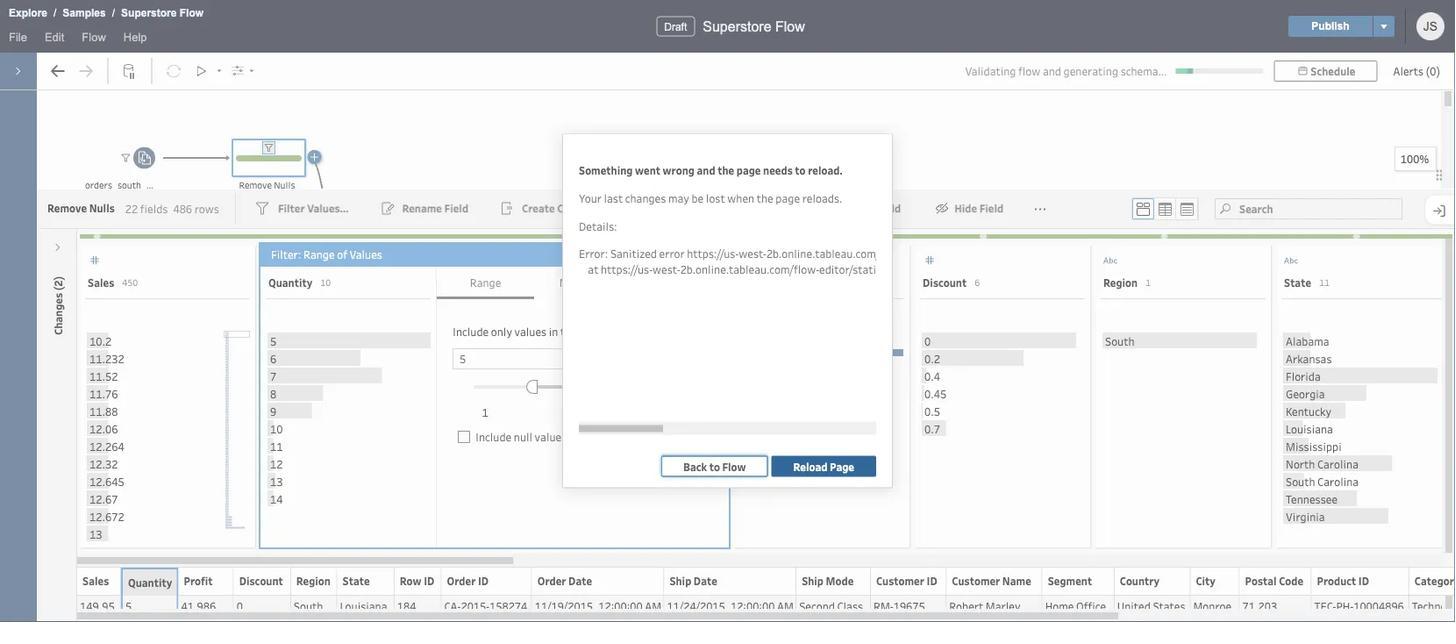 Task type: locate. For each thing, give the bounding box(es) containing it.
remove nulls left 22
[[47, 201, 115, 215]]

1 horizontal spatial order
[[538, 574, 566, 588]]

1 horizontal spatial region
[[1104, 275, 1138, 289]]

1 vertical spatial quantity
[[128, 575, 172, 590]]

the up lost
[[718, 163, 735, 177]]

carolina down mississippi at bottom right
[[1318, 457, 1359, 471]]

0 horizontal spatial remove
[[47, 201, 87, 215]]

range left of
[[304, 247, 335, 261]]

0 vertical spatial 11
[[1320, 276, 1330, 289]]

superstore right draft
[[703, 18, 772, 34]]

order up ca-
[[447, 574, 476, 588]]

state left row
[[343, 574, 370, 588]]

discount down 2b.online.tableau.com/site/johnsmith43233/flow- at the top right
[[923, 275, 967, 289]]

1 vertical spatial include
[[476, 429, 512, 444]]

12:00:00 right 11/19/2015,
[[599, 599, 643, 613]]

5 for 5 6 7 8 9 10 11 12 13 14
[[270, 334, 277, 348]]

mode
[[826, 574, 854, 588]]

flow inside popup button
[[82, 30, 106, 43]]

0 vertical spatial 0
[[925, 334, 931, 348]]

2 ship from the left
[[802, 574, 824, 588]]

1 vertical spatial remove nulls
[[47, 201, 115, 215]]

range up only
[[470, 275, 501, 290]]

0 vertical spatial south
[[1106, 334, 1135, 348]]

0 horizontal spatial 13
[[90, 527, 102, 541]]

3 id from the left
[[927, 574, 938, 588]]

0 vertical spatial 13
[[270, 474, 283, 489]]

/
[[54, 7, 56, 19], [112, 7, 115, 19]]

11
[[1320, 276, 1330, 289], [270, 439, 283, 453]]

1 horizontal spatial remove
[[239, 179, 272, 191]]

0 vertical spatial 5
[[270, 334, 277, 348]]

11.232
[[90, 351, 124, 366]]

remove nulls up filter:
[[239, 179, 295, 191]]

category
[[1415, 574, 1456, 588]]

1 ship from the left
[[670, 574, 692, 588]]

0 vertical spatial 6
[[975, 276, 980, 289]]

am left "11/24/2015,"
[[645, 599, 662, 613]]

1 vertical spatial and
[[697, 163, 716, 177]]

am
[[645, 599, 662, 613], [777, 599, 794, 613]]

1 horizontal spatial date
[[694, 574, 718, 588]]

22 fields 486 rows
[[125, 201, 219, 216]]

rm-
[[874, 599, 894, 613]]

robert
[[950, 599, 984, 613]]

nulls left 22
[[89, 201, 115, 215]]

1 horizontal spatial state
[[1285, 275, 1312, 289]]

quantity down filter:
[[269, 275, 313, 289]]

1 order from the left
[[447, 574, 476, 588]]

include for include null values
[[476, 429, 512, 444]]

region for region 1
[[1104, 275, 1138, 289]]

13
[[270, 474, 283, 489], [90, 527, 102, 541]]

0 vertical spatial remove nulls
[[239, 179, 295, 191]]

include only values in this range:
[[453, 324, 614, 339]]

error dialog
[[563, 135, 1456, 487]]

1 horizontal spatial am
[[777, 599, 794, 613]]

error:
[[579, 246, 608, 260]]

2 / from the left
[[112, 7, 115, 19]]

of
[[337, 247, 347, 261]]

1 horizontal spatial page
[[776, 191, 800, 206]]

quantity for quantity 10
[[269, 275, 313, 289]]

1 vertical spatial sales
[[82, 574, 109, 588]]

and
[[1043, 64, 1062, 78], [697, 163, 716, 177]]

second
[[800, 599, 835, 613]]

0 horizontal spatial am
[[645, 599, 662, 613]]

1 vertical spatial 11
[[270, 439, 283, 453]]

3de26a5ab9d0:0,0:
[[1218, 246, 1315, 260]]

0 horizontal spatial range
[[304, 247, 335, 261]]

1 vertical spatial region
[[296, 574, 331, 588]]

include
[[453, 324, 489, 339], [476, 429, 512, 444]]

0 horizontal spatial 0
[[237, 599, 243, 613]]

order for order id
[[447, 574, 476, 588]]

superstore up help
[[121, 7, 177, 19]]

1 horizontal spatial and
[[1043, 64, 1062, 78]]

quantity 10
[[269, 275, 331, 289]]

needs
[[764, 163, 793, 177]]

1 id from the left
[[424, 574, 435, 588]]

west-
[[739, 246, 767, 260]]

id for order id
[[478, 574, 489, 588]]

1 up include null values
[[482, 405, 489, 419]]

region 1
[[1104, 275, 1151, 289]]

2 am from the left
[[777, 599, 794, 613]]

this
[[561, 324, 580, 339]]

1 horizontal spatial south
[[1106, 334, 1135, 348]]

customer for customer id
[[877, 574, 925, 588]]

1 vertical spatial 5
[[125, 599, 132, 613]]

1 horizontal spatial /
[[112, 7, 115, 19]]

1 horizontal spatial 10
[[321, 276, 331, 289]]

and right wrong
[[697, 163, 716, 177]]

2 date from the left
[[694, 574, 718, 588]]

last
[[604, 191, 623, 206]]

0 vertical spatial louisiana
[[1286, 421, 1334, 436]]

12:00:00 right "11/24/2015,"
[[731, 599, 775, 613]]

11 down resizeobserver
[[1320, 276, 1330, 289]]

5
[[270, 334, 277, 348], [125, 599, 132, 613]]

1 horizontal spatial flow
[[180, 7, 204, 19]]

13 down 12.672
[[90, 527, 102, 541]]

0 horizontal spatial remove nulls
[[47, 201, 115, 215]]

sales up the 149.95
[[82, 574, 109, 588]]

superstore
[[121, 7, 177, 19], [703, 18, 772, 34]]

include left null
[[476, 429, 512, 444]]

10.2 11.232 11.52 11.76 11.88 12.06 12.264 12.32 12.645 12.67 12.672 13
[[90, 334, 124, 541]]

1 vertical spatial values
[[535, 429, 567, 444]]

customer id
[[877, 574, 938, 588]]

0 horizontal spatial and
[[697, 163, 716, 177]]

0 horizontal spatial region
[[296, 574, 331, 588]]

publish button
[[1289, 16, 1373, 37]]

region
[[1104, 275, 1138, 289], [296, 574, 331, 588]]

id for product id
[[1359, 574, 1370, 588]]

4 id from the left
[[1359, 574, 1370, 588]]

0 right 41.986
[[237, 599, 243, 613]]

values for null
[[535, 429, 567, 444]]

0 vertical spatial 10
[[321, 276, 331, 289]]

10 down 9
[[270, 421, 283, 436]]

louisiana down kentucky
[[1286, 421, 1334, 436]]

1 horizontal spatial 5
[[270, 334, 277, 348]]

range filter tab control tab list
[[437, 267, 729, 299]]

2 12:00:00 from the left
[[731, 599, 775, 613]]

date up "11/24/2015,"
[[694, 574, 718, 588]]

include left only
[[453, 324, 489, 339]]

0 horizontal spatial ship
[[670, 574, 692, 588]]

/ up edit
[[54, 7, 56, 19]]

tennessee
[[1286, 492, 1338, 506]]

11 up 12
[[270, 439, 283, 453]]

12.645
[[90, 474, 124, 489]]

comple
[[1421, 246, 1456, 260]]

0 horizontal spatial quantity
[[128, 575, 172, 590]]

south
[[1106, 334, 1135, 348], [1286, 474, 1316, 489], [294, 599, 323, 613]]

5 right the 149.95
[[125, 599, 132, 613]]

1 horizontal spatial quantity
[[269, 275, 313, 289]]

to
[[795, 163, 806, 177]]

something
[[579, 163, 633, 177]]

schedule button
[[1275, 61, 1378, 82]]

0 horizontal spatial state
[[343, 574, 370, 588]]

flow
[[180, 7, 204, 19], [776, 18, 805, 34], [82, 30, 106, 43]]

1 horizontal spatial 1
[[1146, 276, 1151, 289]]

ca-2015-158274 11/19/2015, 12:00:00 am 11/24/2015, 12:00:00 am second class
[[444, 599, 864, 613]]

nulls up filter:
[[274, 179, 295, 191]]

0 horizontal spatial page
[[737, 163, 761, 177]]

profit
[[184, 574, 213, 588]]

changes
[[625, 191, 666, 206]]

0 vertical spatial remove
[[239, 179, 272, 191]]

quantity left profit
[[128, 575, 172, 590]]

1 horizontal spatial remove nulls
[[239, 179, 295, 191]]

option group
[[1132, 197, 1200, 220]]

1 vertical spatial state
[[343, 574, 370, 588]]

0 vertical spatial state
[[1285, 275, 1312, 289]]

date
[[569, 574, 592, 588], [694, 574, 718, 588]]

0 vertical spatial values
[[515, 324, 547, 339]]

values left in at the bottom left
[[515, 324, 547, 339]]

22
[[125, 201, 138, 216]]

state down 3de26a5ab9d0:0,0:
[[1285, 275, 1312, 289]]

samples link
[[62, 4, 107, 22]]

0 inside the '0 0.2 0.4 0.45 0.5 0.7'
[[925, 334, 931, 348]]

0 vertical spatial the
[[718, 163, 735, 177]]

2 order from the left
[[538, 574, 566, 588]]

5 inside 5 6 7 8 9 10 11 12 13 14
[[270, 334, 277, 348]]

11.88
[[90, 404, 118, 418]]

1 horizontal spatial customer
[[952, 574, 1001, 588]]

sales for sales 450
[[88, 275, 114, 289]]

order up 11/19/2015,
[[538, 574, 566, 588]]

am left second on the right
[[777, 599, 794, 613]]

ship up "11/24/2015,"
[[670, 574, 692, 588]]

0 horizontal spatial 5
[[125, 599, 132, 613]]

monroe
[[1194, 599, 1232, 613]]

0 horizontal spatial order
[[447, 574, 476, 588]]

0 vertical spatial 1
[[1146, 276, 1151, 289]]

1 vertical spatial 0
[[237, 599, 243, 613]]

9
[[270, 404, 277, 418]]

and right flow
[[1043, 64, 1062, 78]]

remove up filter:
[[239, 179, 272, 191]]

0 horizontal spatial customer
[[877, 574, 925, 588]]

None radio
[[1177, 198, 1199, 219]]

rows
[[195, 201, 219, 216]]

0 up 0.2
[[925, 334, 931, 348]]

5 up '7'
[[270, 334, 277, 348]]

customer up rm-19675
[[877, 574, 925, 588]]

1 horizontal spatial 0
[[925, 334, 931, 348]]

sales left 450 at the top of the page
[[88, 275, 114, 289]]

home office
[[1046, 599, 1107, 613]]

1 12:00:00 from the left
[[599, 599, 643, 613]]

1 horizontal spatial discount
[[923, 275, 967, 289]]

1 vertical spatial louisiana
[[340, 599, 387, 613]]

remove down orders_south_2015
[[47, 201, 87, 215]]

js button
[[1417, 12, 1445, 40]]

1 vertical spatial 6
[[270, 351, 277, 366]]

0 vertical spatial include
[[453, 324, 489, 339]]

customer up "robert marley"
[[952, 574, 1001, 588]]

None radio
[[1133, 198, 1155, 219], [1155, 198, 1177, 219], [1133, 198, 1155, 219], [1155, 198, 1177, 219]]

2 id from the left
[[478, 574, 489, 588]]

1 horizontal spatial louisiana
[[1286, 421, 1334, 436]]

0 horizontal spatial 6
[[270, 351, 277, 366]]

0 horizontal spatial south
[[294, 599, 323, 613]]

1 / from the left
[[54, 7, 56, 19]]

file
[[9, 30, 27, 43]]

1 vertical spatial nulls
[[89, 201, 115, 215]]

when
[[728, 191, 755, 206]]

1 vertical spatial page
[[776, 191, 800, 206]]

date up 11/19/2015,
[[569, 574, 592, 588]]

10 down the "filter: range of values"
[[321, 276, 331, 289]]

12.67
[[90, 492, 118, 506]]

customer for customer name
[[952, 574, 1001, 588]]

2 customer from the left
[[952, 574, 1001, 588]]

11 inside state 11
[[1320, 276, 1330, 289]]

158274
[[490, 599, 528, 613]]

1 vertical spatial 13
[[90, 527, 102, 541]]

1 customer from the left
[[877, 574, 925, 588]]

0 horizontal spatial date
[[569, 574, 592, 588]]

changes
[[51, 293, 65, 335]]

0 vertical spatial discount
[[923, 275, 967, 289]]

0 vertical spatial quantity
[[269, 275, 313, 289]]

71,203
[[1243, 599, 1278, 613]]

orders_south_2015
[[85, 179, 168, 191]]

0 vertical spatial sales
[[88, 275, 114, 289]]

0 vertical spatial page
[[737, 163, 761, 177]]

filter: range of values
[[271, 247, 383, 261]]

2 horizontal spatial flow
[[776, 18, 805, 34]]

13 up 14
[[270, 474, 283, 489]]

1 down 8bb6-
[[1146, 276, 1151, 289]]

1 am from the left
[[645, 599, 662, 613]]

virginia
[[1286, 509, 1326, 524]]

discount right profit
[[239, 574, 283, 588]]

ship up second on the right
[[802, 574, 824, 588]]

1 date from the left
[[569, 574, 592, 588]]

ship for ship date
[[670, 574, 692, 588]]

11.52
[[90, 369, 118, 383]]

None text field
[[602, 348, 713, 369]]

2 horizontal spatial south
[[1286, 474, 1316, 489]]

ship
[[670, 574, 692, 588], [802, 574, 824, 588]]

slider range image
[[524, 378, 541, 396]]

12:00:00
[[599, 599, 643, 613], [731, 599, 775, 613]]

0 vertical spatial region
[[1104, 275, 1138, 289]]

carolina
[[1318, 457, 1359, 471], [1318, 474, 1359, 489]]

1 vertical spatial range
[[470, 275, 501, 290]]

1 horizontal spatial the
[[757, 191, 774, 206]]

1 horizontal spatial range
[[470, 275, 501, 290]]

0 horizontal spatial discount
[[239, 574, 283, 588]]

0 horizontal spatial 10
[[270, 421, 283, 436]]

0 vertical spatial range
[[304, 247, 335, 261]]

loop
[[1397, 246, 1418, 260]]

carolina up tennessee
[[1318, 474, 1359, 489]]

1 horizontal spatial 11
[[1320, 276, 1330, 289]]

6 inside 5 6 7 8 9 10 11 12 13 14
[[270, 351, 277, 366]]

1 vertical spatial discount
[[239, 574, 283, 588]]

discount
[[923, 275, 967, 289], [239, 574, 283, 588]]

0.2
[[925, 351, 941, 366]]

only
[[491, 324, 512, 339]]

your
[[579, 191, 602, 206]]

louisiana left 184
[[340, 599, 387, 613]]

the right when
[[757, 191, 774, 206]]

41.986
[[181, 599, 216, 613]]

1 horizontal spatial nulls
[[274, 179, 295, 191]]

values
[[350, 247, 383, 261]]

6 inside discount 6
[[975, 276, 980, 289]]

0.7
[[925, 421, 941, 436]]

8bb6-
[[1136, 246, 1164, 260]]

went
[[635, 163, 661, 177]]

2 vertical spatial south
[[294, 599, 323, 613]]

values right null
[[535, 429, 567, 444]]

None text field
[[453, 348, 565, 369]]

0 horizontal spatial /
[[54, 7, 56, 19]]

office
[[1077, 599, 1107, 613]]

1 horizontal spatial superstore
[[703, 18, 772, 34]]

quantity for quantity
[[128, 575, 172, 590]]

1 horizontal spatial 6
[[975, 276, 980, 289]]

page down needs
[[776, 191, 800, 206]]

sales for sales
[[82, 574, 109, 588]]

1 vertical spatial 1
[[482, 405, 489, 419]]

customer
[[877, 574, 925, 588], [952, 574, 1001, 588]]

united states monroe
[[1118, 599, 1232, 613]]

0 horizontal spatial 12:00:00
[[599, 599, 643, 613]]

page left needs
[[737, 163, 761, 177]]

/ right samples
[[112, 7, 115, 19]]



Task type: describe. For each thing, give the bounding box(es) containing it.
postal
[[1246, 574, 1277, 588]]

sanitized
[[611, 246, 657, 260]]

1 inside region 1
[[1146, 276, 1151, 289]]

explore link
[[8, 4, 48, 22]]

6 for 5
[[270, 351, 277, 366]]

14
[[270, 492, 283, 506]]

values for only
[[515, 324, 547, 339]]

(2)
[[51, 276, 65, 291]]

city
[[1196, 574, 1216, 588]]

13 inside 10.2 11.232 11.52 11.76 11.88 12.06 12.264 12.32 12.645 12.67 12.672 13
[[90, 527, 102, 541]]

superstore flow link
[[120, 4, 205, 22]]

10 inside quantity 10
[[321, 276, 331, 289]]

south inside alabama arkansas florida georgia kentucky louisiana mississippi north carolina south carolina tennessee virginia
[[1286, 474, 1316, 489]]

state for state
[[343, 574, 370, 588]]

florida
[[1286, 369, 1321, 383]]

united
[[1118, 599, 1151, 613]]

and inside error dialog
[[697, 163, 716, 177]]

schedule
[[1311, 64, 1356, 78]]

north
[[1286, 457, 1316, 471]]

name
[[1003, 574, 1032, 588]]

segment
[[1048, 574, 1093, 588]]

486
[[173, 201, 192, 216]]

technolo
[[1413, 599, 1456, 613]]

10.2
[[90, 334, 112, 348]]

include null values
[[476, 429, 567, 444]]

5 for 5
[[125, 599, 132, 613]]

ship date
[[670, 574, 718, 588]]

schema…
[[1121, 64, 1167, 78]]

fields
[[140, 201, 168, 216]]

include for include only values in this range:
[[453, 324, 489, 339]]

be
[[692, 191, 704, 206]]

region for region
[[296, 574, 331, 588]]

states
[[1153, 599, 1186, 613]]

184
[[397, 599, 416, 613]]

null
[[514, 429, 533, 444]]

redo image
[[73, 58, 99, 84]]

help
[[124, 30, 147, 43]]

ca-
[[444, 599, 461, 613]]

filter:
[[271, 247, 301, 261]]

0.4
[[925, 369, 941, 383]]

reload.
[[808, 163, 843, 177]]

450
[[122, 276, 138, 289]]

order id
[[447, 574, 489, 588]]

0 for 0
[[237, 599, 243, 613]]

0.45
[[925, 386, 947, 401]]

11/19/2015,
[[535, 599, 596, 613]]

alerts (0)
[[1394, 64, 1441, 78]]

date for ship date
[[694, 574, 718, 588]]

no refreshes available image
[[161, 58, 187, 84]]

discount for discount 6
[[923, 275, 967, 289]]

help button
[[115, 27, 156, 53]]

changes (2)
[[51, 276, 65, 335]]

sales 450
[[88, 275, 138, 289]]

robert marley
[[950, 599, 1021, 613]]

error: sanitized error https://us-west-2b.online.tableau.com/site/johnsmith43233/flow-editor/drafts/31d2301d-8bb6-4d5c-80df-3de26a5ab9d0:0,0: resizeobserver loop comple
[[579, 246, 1456, 276]]

lost
[[706, 191, 725, 206]]

your last changes may be lost when the page reloads.
[[579, 191, 843, 206]]

generating
[[1064, 64, 1119, 78]]

date for order date
[[569, 574, 592, 588]]

explore / samples / superstore flow
[[9, 7, 204, 19]]

12.672
[[90, 509, 124, 524]]

flow
[[1019, 64, 1041, 78]]

may
[[669, 191, 690, 206]]

alabama arkansas florida georgia kentucky louisiana mississippi north carolina south carolina tennessee virginia
[[1286, 334, 1359, 524]]

resizeobserver
[[1317, 246, 1395, 260]]

tec-ph-10004896 technolo
[[1315, 599, 1456, 613]]

1 vertical spatial the
[[757, 191, 774, 206]]

georgia
[[1286, 386, 1326, 401]]

0 vertical spatial carolina
[[1318, 457, 1359, 471]]

1 vertical spatial carolina
[[1318, 474, 1359, 489]]

louisiana inside alabama arkansas florida georgia kentucky louisiana mississippi north carolina south carolina tennessee virginia
[[1286, 421, 1334, 436]]

0 horizontal spatial superstore
[[121, 7, 177, 19]]

1 vertical spatial 10
[[270, 421, 283, 436]]

1 vertical spatial remove
[[47, 201, 87, 215]]

2b.online.tableau.com/site/johnsmith43233/flow-
[[767, 246, 1014, 260]]

0 horizontal spatial 11
[[270, 439, 283, 453]]

5 6 7 8 9 10 11 12 13 14
[[270, 334, 283, 506]]

country
[[1120, 574, 1160, 588]]

order for order date
[[538, 574, 566, 588]]

superstore flow
[[703, 18, 805, 34]]

range inside tab list
[[470, 275, 501, 290]]

11/24/2015,
[[667, 599, 729, 613]]

0 vertical spatial and
[[1043, 64, 1062, 78]]

edit
[[45, 30, 64, 43]]

0 vertical spatial nulls
[[274, 179, 295, 191]]

details:
[[579, 219, 617, 234]]

12
[[270, 457, 283, 471]]

error
[[660, 246, 685, 260]]

0 0.2 0.4 0.45 0.5 0.7
[[925, 334, 947, 436]]

alabama
[[1286, 334, 1330, 348]]

0 horizontal spatial the
[[718, 163, 735, 177]]

kentucky
[[1286, 404, 1332, 418]]

Search text field
[[1215, 198, 1403, 219]]

6 for discount
[[975, 276, 980, 289]]

ship for ship mode
[[802, 574, 824, 588]]

done
[[691, 247, 716, 261]]

samples
[[63, 7, 106, 19]]

draft
[[665, 21, 687, 32]]

0.5
[[925, 404, 941, 418]]

0 horizontal spatial nulls
[[89, 201, 115, 215]]

0 horizontal spatial 1
[[482, 405, 489, 419]]

alerts
[[1394, 64, 1424, 78]]

wrong
[[663, 163, 695, 177]]

id for customer id
[[927, 574, 938, 588]]

range:
[[582, 324, 614, 339]]

code
[[1280, 574, 1304, 588]]

minimum
[[560, 275, 607, 290]]

1 horizontal spatial 13
[[270, 474, 283, 489]]

js
[[1424, 19, 1438, 33]]

flow button
[[73, 27, 115, 53]]

0 for 0 0.2 0.4 0.45 0.5 0.7
[[925, 334, 931, 348]]

0 horizontal spatial louisiana
[[340, 599, 387, 613]]

id for row id
[[424, 574, 435, 588]]

explore
[[9, 7, 47, 19]]

class
[[838, 599, 864, 613]]

discount for discount
[[239, 574, 283, 588]]

state for state 11
[[1285, 275, 1312, 289]]

10004896
[[1354, 599, 1405, 613]]



Task type: vqa. For each thing, say whether or not it's contained in the screenshot.
the bottommost and
yes



